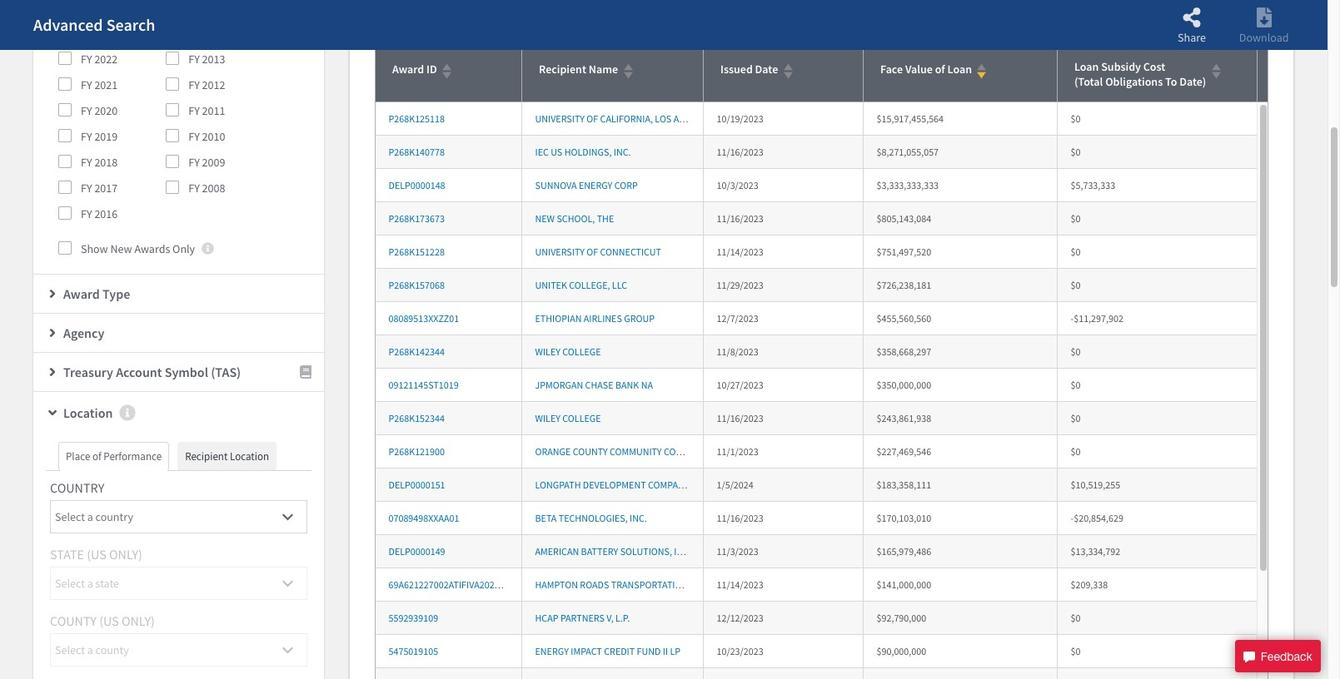Task type: locate. For each thing, give the bounding box(es) containing it.
0 horizontal spatial of
[[92, 450, 101, 464]]

11/14/2023
[[717, 246, 764, 258], [717, 579, 764, 592]]

sort table by descending subsidy cost image
[[1212, 71, 1221, 80]]

cell
[[375, 669, 522, 680], [522, 669, 704, 680], [704, 669, 864, 680], [864, 669, 1058, 680], [1058, 669, 1258, 680]]

0 vertical spatial wiley
[[535, 346, 561, 358]]

of right value
[[935, 62, 945, 77]]

p268k125118 link
[[389, 112, 445, 125]]

p268k152344 cell
[[375, 402, 522, 436]]

of inside loan value element
[[935, 62, 945, 77]]

chevron down image up chevron down image
[[281, 511, 294, 524]]

energy left corp
[[579, 179, 613, 192]]

(us right state
[[87, 547, 106, 563]]

2 vertical spatial 11/16/2023 cell
[[704, 402, 864, 436]]

of for california,
[[587, 112, 598, 125]]

wiley up orange
[[535, 412, 561, 425]]

1/5/2024
[[717, 479, 754, 492]]

only
[[173, 242, 195, 257]]

1 vertical spatial (us
[[99, 613, 119, 630]]

$805,143,084 cell
[[864, 202, 1058, 236]]

sort table by ascending award id image
[[442, 62, 451, 72]]

0 vertical spatial of
[[587, 112, 598, 125]]

1 vertical spatial university
[[535, 246, 585, 258]]

1 vertical spatial wiley college
[[535, 412, 601, 425]]

a inside popup button
[[87, 643, 93, 658]]

1 vertical spatial recipient
[[185, 450, 228, 464]]

subsidy cost element
[[1074, 59, 1206, 89]]

FY 2014 checkbox
[[166, 26, 179, 39]]

11/16/2023 down 10/27/2023
[[717, 412, 764, 425]]

11/8/2023 cell
[[704, 336, 864, 369]]

wiley college cell down "airlines"
[[522, 336, 704, 369]]

sort table by descending recipient name image
[[623, 71, 632, 80]]

fy 2009
[[188, 155, 225, 170]]

0 vertical spatial 11/14/2023
[[717, 246, 764, 258]]

1 vertical spatial select
[[55, 577, 85, 592]]

ethiopian airlines group link
[[535, 312, 655, 325]]

place of performance
[[66, 450, 162, 464]]

of inside the place of performance 'button'
[[92, 450, 101, 464]]

solutions,
[[620, 546, 672, 558]]

2 wiley from the top
[[535, 412, 561, 425]]

select inside dropdown button
[[55, 577, 85, 592]]

recipient inside button
[[185, 450, 228, 464]]

menu
[[29, 442, 311, 472]]

$183,358,111
[[877, 479, 932, 492]]

wiley college link
[[535, 346, 601, 358], [535, 412, 601, 425]]

wiley college link down 'jpmorgan'
[[535, 412, 601, 425]]

FY 2009 checkbox
[[166, 155, 179, 168]]

1 horizontal spatial recipient
[[539, 62, 586, 77]]

chevron down image inside select a county popup button
[[281, 645, 294, 657]]

2 vertical spatial college
[[664, 446, 702, 458]]

2 11/16/2023 from the top
[[717, 212, 764, 225]]

FY 2022 checkbox
[[58, 52, 72, 65]]

5 $0 cell from the top
[[1058, 402, 1258, 436]]

0 vertical spatial college
[[563, 346, 601, 358]]

3 11/16/2023 from the top
[[717, 412, 764, 425]]

0 vertical spatial chevron down image
[[281, 511, 294, 524]]

county right orange
[[573, 446, 608, 458]]

sort table by descending award id image
[[442, 71, 451, 80]]

$0 cell for $726,238,181
[[1058, 269, 1258, 302]]

$165,979,486 cell
[[864, 536, 1058, 569]]

1 11/16/2023 from the top
[[717, 146, 764, 158]]

dropdown toggle button image
[[1182, 7, 1202, 27]]

sort table by ascending recipient name button
[[622, 62, 634, 72]]

share
[[1178, 30, 1206, 45]]

wiley college cell
[[522, 336, 704, 369], [522, 402, 704, 436]]

loan inside loan subsidy cost (total obligations to date)
[[1074, 59, 1099, 74]]

wiley college cell up orange county community college
[[522, 402, 704, 436]]

2 chevron down image from the top
[[281, 645, 294, 657]]

ethiopian
[[535, 312, 582, 325]]

energy impact credit fund ii lp link
[[535, 646, 681, 658]]

recipient down location dropdown button
[[185, 450, 228, 464]]

10/19/2023
[[717, 112, 764, 125]]

location group
[[29, 392, 324, 680]]

row containing delp0000148
[[375, 169, 1258, 202]]

sort table by descending loan value button
[[976, 71, 988, 80]]

0 horizontal spatial county
[[50, 613, 97, 630]]

8 row from the top
[[375, 302, 1258, 336]]

11/16/2023 cell
[[704, 136, 864, 169], [704, 202, 864, 236], [704, 402, 864, 436]]

type
[[102, 286, 130, 303]]

10/23/2023
[[717, 646, 764, 658]]

0 vertical spatial a
[[87, 510, 93, 525]]

1 vertical spatial llc
[[693, 479, 708, 492]]

sort table by ascending subsidy cost button
[[1210, 62, 1222, 72]]

fy 2008
[[188, 181, 225, 196]]

0 vertical spatial wiley college
[[535, 346, 601, 358]]

recipient inside this is a table with 13 columns and 60 rows. use your arrow keys to navigate through cells. grid
[[539, 62, 586, 77]]

fy left 2017
[[81, 181, 92, 196]]

sort table by descending loan value image
[[977, 71, 986, 80]]

select inside popup button
[[55, 643, 85, 658]]

1 a from the top
[[87, 510, 93, 525]]

inc. down university of california, los angeles link
[[614, 146, 631, 158]]

1 vertical spatial 11/16/2023 cell
[[704, 202, 864, 236]]

fy for fy 2020
[[81, 103, 92, 118]]

2016
[[94, 207, 118, 222]]

llc
[[612, 279, 627, 292], [693, 479, 708, 492]]

5 $0 from the top
[[1071, 279, 1081, 292]]

fy 2013
[[188, 52, 225, 67]]

university up unitek
[[535, 246, 585, 258]]

1 horizontal spatial llc
[[693, 479, 708, 492]]

16 row from the top
[[375, 569, 1258, 602]]

12 row from the top
[[375, 436, 1258, 469]]

american battery solutions, inc. link
[[535, 546, 692, 558]]

1 11/14/2023 from the top
[[717, 246, 764, 258]]

11/14/2023 up the 12/12/2023
[[717, 579, 764, 592]]

only) up state
[[109, 547, 142, 563]]

fy 2023
[[81, 26, 118, 41]]

p268k125118
[[389, 112, 445, 125]]

2 $0 cell from the top
[[1058, 202, 1258, 236]]

13 row from the top
[[375, 469, 1258, 502]]

6 $0 cell from the top
[[1058, 602, 1258, 636]]

fy left 2020
[[81, 103, 92, 118]]

07089498xxaa01
[[389, 512, 459, 525]]

fy left 2009
[[188, 155, 200, 170]]

1 horizontal spatial county
[[573, 446, 608, 458]]

p268k157068 cell
[[375, 269, 522, 302]]

llc right company,
[[693, 479, 708, 492]]

3 11/16/2023 cell from the top
[[704, 402, 864, 436]]

college down jpmorgan chase bank na
[[563, 412, 601, 425]]

7 row from the top
[[375, 269, 1258, 302]]

0 vertical spatial university
[[535, 112, 585, 125]]

9 row from the top
[[375, 336, 1258, 369]]

wiley college link up 'jpmorgan'
[[535, 346, 601, 358]]

college for 11/8/2023
[[563, 346, 601, 358]]

wiley college up 'jpmorgan'
[[535, 346, 601, 358]]

1 vertical spatial award
[[63, 286, 100, 303]]

2 wiley college link from the top
[[535, 412, 601, 425]]

0 vertical spatial wiley college link
[[535, 346, 601, 358]]

2 vertical spatial inc.
[[674, 546, 692, 558]]

1 - from the top
[[1071, 312, 1074, 325]]

$726,238,181 cell
[[864, 269, 1058, 302]]

row containing p268k140778
[[375, 136, 1258, 169]]

recipient for recipient location
[[185, 450, 228, 464]]

fy left 2016
[[81, 207, 92, 222]]

5 row from the top
[[375, 202, 1258, 236]]

select a county button
[[50, 634, 307, 667]]

fy for fy 2010
[[188, 129, 200, 144]]

loan left the sort table by ascending loan value button
[[947, 62, 972, 77]]

longpath development company, llc
[[535, 479, 708, 492]]

$0 cell down $5,733,333
[[1058, 202, 1258, 236]]

fy left 2023
[[81, 26, 92, 41]]

sort table by ascending loan value button
[[976, 62, 988, 72]]

$0 cell for $243,861,938
[[1058, 402, 1258, 436]]

1 vertical spatial wiley college link
[[535, 412, 601, 425]]

chevron down image down chevron down image
[[281, 645, 294, 657]]

row
[[375, 46, 1340, 102], [375, 102, 1258, 136], [375, 136, 1258, 169], [375, 169, 1258, 202], [375, 202, 1258, 236], [375, 236, 1258, 269], [375, 269, 1258, 302], [375, 302, 1258, 336], [375, 336, 1258, 369], [375, 369, 1258, 402], [375, 402, 1258, 436], [375, 436, 1258, 469], [375, 469, 1258, 502], [375, 502, 1258, 536], [375, 536, 1258, 569], [375, 569, 1258, 602], [375, 602, 1258, 636], [375, 636, 1258, 669], [375, 669, 1258, 680]]

location inside button
[[230, 450, 269, 464]]

FY 2024 checkbox
[[58, 0, 72, 13]]

select left county
[[55, 643, 85, 658]]

11/16/2023 cell down 10/27/2023
[[704, 402, 864, 436]]

iec us holdings, inc. link
[[535, 146, 631, 158]]

fy 2020
[[81, 103, 118, 118]]

1 vertical spatial 11/14/2023
[[717, 579, 764, 592]]

jpmorgan
[[535, 379, 583, 392]]

11/29/2023 cell
[[704, 269, 864, 302]]

fy left 2024
[[81, 0, 92, 15]]

2 11/16/2023 cell from the top
[[704, 202, 864, 236]]

3 a from the top
[[87, 643, 93, 658]]

menu containing place of performance
[[29, 442, 311, 472]]

delp0000151
[[389, 479, 445, 492]]

1 horizontal spatial of
[[935, 62, 945, 77]]

15 row from the top
[[375, 536, 1258, 569]]

college up jpmorgan chase bank na
[[563, 346, 601, 358]]

FY 2019 checkbox
[[58, 129, 72, 143]]

row containing 07089498xxaa01
[[375, 502, 1258, 536]]

2 university from the top
[[535, 246, 585, 258]]

1 vertical spatial of
[[587, 246, 598, 258]]

8 $0 from the top
[[1071, 412, 1081, 425]]

4 row from the top
[[375, 169, 1258, 202]]

new school, the cell
[[522, 202, 704, 236]]

face value of loan
[[880, 62, 972, 77]]

inc. for holdings,
[[614, 146, 631, 158]]

county
[[95, 643, 129, 658]]

3 select from the top
[[55, 643, 85, 658]]

1 vertical spatial college
[[563, 412, 601, 425]]

a for county
[[87, 643, 93, 658]]

$0 cell up $10,519,255 cell at the bottom of page
[[1058, 402, 1258, 436]]

award left type
[[63, 286, 100, 303]]

p268k140778
[[389, 146, 445, 158]]

FY 2017 checkbox
[[58, 181, 72, 194]]

jpmorgan chase bank na
[[535, 379, 653, 392]]

2 a from the top
[[87, 577, 93, 592]]

college up company,
[[664, 446, 702, 458]]

11/16/2023
[[717, 146, 764, 158], [717, 212, 764, 225], [717, 412, 764, 425], [717, 512, 764, 525]]

wiley for p268k142344
[[535, 346, 561, 358]]

only) for state (us only)
[[109, 547, 142, 563]]

1 cell from the left
[[375, 669, 522, 680]]

0 vertical spatial llc
[[612, 279, 627, 292]]

date)
[[1179, 74, 1206, 89]]

5592939109 link
[[389, 612, 438, 625]]

award left id
[[392, 62, 424, 77]]

chevron down image inside select a country "popup button"
[[281, 511, 294, 524]]

new school, the
[[535, 212, 614, 225]]

$0 cell
[[1058, 136, 1258, 169], [1058, 202, 1258, 236], [1058, 269, 1258, 302], [1058, 336, 1258, 369], [1058, 402, 1258, 436], [1058, 602, 1258, 636]]

row containing p268k142344
[[375, 336, 1258, 369]]

connecticut
[[600, 246, 661, 258]]

$10,519,255
[[1071, 479, 1121, 492]]

dialog
[[1320, 0, 1340, 680]]

1 11/16/2023 cell from the top
[[704, 136, 864, 169]]

lp
[[670, 646, 681, 658]]

4 $0 cell from the top
[[1058, 336, 1258, 369]]

1 horizontal spatial location
[[230, 450, 269, 464]]

$3,333,333,333
[[877, 179, 939, 192]]

11/16/2023 cell for $243,861,938
[[704, 402, 864, 436]]

1 wiley college from the top
[[535, 346, 601, 358]]

p268k140778 cell
[[375, 136, 522, 169]]

5592939109 cell
[[375, 602, 522, 636]]

1 vertical spatial county
[[50, 613, 97, 630]]

sort table by descending issued date image
[[783, 71, 793, 80]]

2 wiley college from the top
[[535, 412, 601, 425]]

0 vertical spatial inc.
[[614, 146, 631, 158]]

tab list
[[374, 0, 1269, 30]]

corp
[[615, 179, 638, 192]]

4 $0 from the top
[[1071, 246, 1081, 258]]

0 vertical spatial (us
[[87, 547, 106, 563]]

p268k151228 link
[[389, 246, 445, 258]]

fy 2011
[[188, 103, 225, 118]]

fy left 2018
[[81, 155, 92, 170]]

1 chevron down image from the top
[[281, 511, 294, 524]]

of
[[587, 112, 598, 125], [587, 246, 598, 258]]

a left county
[[87, 643, 93, 658]]

only) up county
[[122, 613, 155, 630]]

1 select from the top
[[55, 510, 85, 525]]

$0 cell down $13,334,792 cell
[[1058, 602, 1258, 636]]

jpmorgan chase bank na link
[[535, 379, 653, 392]]

2 vertical spatial a
[[87, 643, 93, 658]]

11/16/2023 down 10/19/2023
[[717, 146, 764, 158]]

1 vertical spatial chevron down image
[[281, 645, 294, 657]]

only) for county (us only)
[[122, 613, 155, 630]]

university of connecticut
[[535, 246, 661, 258]]

(us up county
[[99, 613, 119, 630]]

2 wiley college cell from the top
[[522, 402, 704, 436]]

2 select from the top
[[55, 577, 85, 592]]

iec us holdings, inc. cell
[[522, 136, 704, 169]]

wiley down ethiopian
[[535, 346, 561, 358]]

fy left 2021
[[81, 78, 92, 93]]

row containing p268k121900
[[375, 436, 1258, 469]]

3 row from the top
[[375, 136, 1258, 169]]

$0 cell down the to on the right of page
[[1058, 136, 1258, 169]]

fy left 2010
[[188, 129, 200, 144]]

1 vertical spatial -
[[1071, 512, 1074, 525]]

6 row from the top
[[375, 236, 1258, 269]]

group
[[624, 312, 655, 325]]

advanced
[[33, 14, 103, 35]]

0 horizontal spatial loan
[[947, 62, 972, 77]]

partners
[[561, 612, 605, 625]]

delp0000149
[[389, 546, 445, 558]]

2017
[[94, 181, 118, 196]]

of up college,
[[587, 246, 598, 258]]

18 row from the top
[[375, 636, 1258, 669]]

loan left the subsidy
[[1074, 59, 1099, 74]]

-
[[1071, 312, 1074, 325], [1071, 512, 1074, 525]]

11 row from the top
[[375, 402, 1258, 436]]

1 wiley college link from the top
[[535, 346, 601, 358]]

p268k157068
[[389, 279, 445, 292]]

17 row from the top
[[375, 602, 1258, 636]]

$183,358,111 cell
[[864, 469, 1058, 502]]

11/14/2023 up 11/29/2023
[[717, 246, 764, 258]]

fy left 2013
[[188, 52, 200, 67]]

technologies,
[[559, 512, 628, 525]]

2009
[[202, 155, 225, 170]]

id
[[426, 62, 437, 77]]

1 vertical spatial wiley college cell
[[522, 402, 704, 436]]

fy left 2008
[[188, 181, 200, 196]]

a inside dropdown button
[[87, 577, 93, 592]]

09121145st1019
[[389, 379, 459, 392]]

2 11/14/2023 from the top
[[717, 579, 764, 592]]

fy for fy 2021
[[81, 78, 92, 93]]

2023
[[94, 26, 118, 41]]

0 vertical spatial award
[[392, 62, 424, 77]]

of right place
[[92, 450, 101, 464]]

11/14/2023 for connecticut
[[717, 246, 764, 258]]

p268k173673 cell
[[375, 202, 522, 236]]

11/16/2023 down 10/3/2023
[[717, 212, 764, 225]]

9 $0 from the top
[[1071, 446, 1081, 458]]

0 vertical spatial of
[[935, 62, 945, 77]]

award inside "element"
[[392, 62, 424, 77]]

11/1/2023
[[717, 446, 759, 458]]

p268k152344
[[389, 412, 445, 425]]

2 vertical spatial select
[[55, 643, 85, 658]]

1 horizontal spatial loan
[[1074, 59, 1099, 74]]

11/16/2023 for iec us holdings, inc.
[[717, 146, 764, 158]]

1 vertical spatial location
[[230, 450, 269, 464]]

university of connecticut link
[[535, 246, 661, 258]]

1 vertical spatial of
[[92, 450, 101, 464]]

0 vertical spatial -
[[1071, 312, 1074, 325]]

07089498xxaa01 link
[[389, 512, 459, 525]]

$0 cell for $8,271,055,057
[[1058, 136, 1258, 169]]

hampton roads transportation accountability commission
[[535, 579, 820, 592]]

(us for county
[[99, 613, 119, 630]]

award
[[392, 62, 424, 77], [63, 286, 100, 303]]

energy down hcap
[[535, 646, 569, 658]]

1 horizontal spatial award
[[392, 62, 424, 77]]

0 horizontal spatial location
[[63, 405, 113, 422]]

0 horizontal spatial award
[[63, 286, 100, 303]]

19 row from the top
[[375, 669, 1258, 680]]

0 horizontal spatial llc
[[612, 279, 627, 292]]

0 vertical spatial location
[[63, 405, 113, 422]]

hcap partners v, l.p.
[[535, 612, 630, 625]]

14 row from the top
[[375, 502, 1258, 536]]

5 cell from the left
[[1058, 669, 1258, 680]]

1 $0 cell from the top
[[1058, 136, 1258, 169]]

10 row from the top
[[375, 369, 1258, 402]]

wiley college down 'jpmorgan'
[[535, 412, 601, 425]]

fy left 2022
[[81, 52, 92, 67]]

iec us holdings, inc.
[[535, 146, 631, 158]]

row containing delp0000149
[[375, 536, 1258, 569]]

0 vertical spatial county
[[573, 446, 608, 458]]

1 row from the top
[[375, 46, 1340, 102]]

$13,334,792
[[1071, 546, 1121, 558]]

cost
[[1143, 59, 1165, 74]]

select down state
[[55, 577, 85, 592]]

1 vertical spatial a
[[87, 577, 93, 592]]

5592939109
[[389, 612, 438, 625]]

fy left the 2011
[[188, 103, 200, 118]]

0 vertical spatial select
[[55, 510, 85, 525]]

university of california, los angeles link
[[535, 112, 713, 125]]

$0 cell for $92,790,000
[[1058, 602, 1258, 636]]

award inside dropdown button
[[63, 286, 100, 303]]

row containing 5475019105
[[375, 636, 1258, 669]]

row containing p268k157068
[[375, 269, 1258, 302]]

11/16/2023 for new school, the
[[717, 212, 764, 225]]

place
[[66, 450, 90, 464]]

1 wiley college cell from the top
[[522, 336, 704, 369]]

fy left 2019
[[81, 129, 92, 144]]

llc right college,
[[612, 279, 627, 292]]

a left state
[[87, 577, 93, 592]]

p268k142344
[[389, 346, 445, 358]]

FY 2010 checkbox
[[166, 129, 179, 143]]

recipient left name
[[539, 62, 586, 77]]

select for state
[[55, 577, 85, 592]]

11/16/2023 cell down 10/19/2023
[[704, 136, 864, 169]]

wiley college for p268k152344
[[535, 412, 601, 425]]

0 vertical spatial wiley college cell
[[522, 336, 704, 369]]

11/16/2023 cell down 10/3/2023
[[704, 202, 864, 236]]

0 vertical spatial energy
[[579, 179, 613, 192]]

1 university from the top
[[535, 112, 585, 125]]

value
[[905, 62, 933, 77]]

chevron down image
[[281, 511, 294, 524], [281, 645, 294, 657]]

fund
[[637, 646, 661, 658]]

$455,560,560
[[877, 312, 932, 325]]

0 horizontal spatial recipient
[[185, 450, 228, 464]]

$0 cell down $11,297,902
[[1058, 336, 1258, 369]]

of up holdings,
[[587, 112, 598, 125]]

chevron down image
[[281, 578, 294, 590]]

FY 2015 checkbox
[[166, 0, 179, 13]]

a for state
[[87, 577, 93, 592]]

chevron down image for county (us only)
[[281, 645, 294, 657]]

1 wiley from the top
[[535, 346, 561, 358]]

2 row from the top
[[375, 102, 1258, 136]]

a left 'country'
[[87, 510, 93, 525]]

0 vertical spatial recipient
[[539, 62, 586, 77]]

wiley college cell for 11/16/2023
[[522, 402, 704, 436]]

1 vertical spatial only)
[[122, 613, 155, 630]]

0 vertical spatial only)
[[109, 547, 142, 563]]

2 - from the top
[[1071, 512, 1074, 525]]

11/3/2023 cell
[[704, 536, 864, 569]]

fy 2024
[[81, 0, 118, 15]]

$10,519,255 cell
[[1058, 469, 1258, 502]]

county up select a county
[[50, 613, 97, 630]]

show loans tab
[[944, 0, 1056, 30]]

2 of from the top
[[587, 246, 598, 258]]

inc. up hampton roads transportation accountability commission
[[674, 546, 692, 558]]

3 $0 cell from the top
[[1058, 269, 1258, 302]]

show
[[81, 242, 108, 257]]

$0 cell up $11,297,902
[[1058, 269, 1258, 302]]

university up us
[[535, 112, 585, 125]]

1 of from the top
[[587, 112, 598, 125]]

transportation
[[611, 579, 688, 592]]

fy left 2012 at top left
[[188, 78, 200, 93]]

recipient location button
[[178, 442, 277, 472]]

2 $0 from the top
[[1071, 146, 1081, 158]]

11/16/2023 up 11/3/2023
[[717, 512, 764, 525]]

0 vertical spatial 11/16/2023 cell
[[704, 136, 864, 169]]

select down country
[[55, 510, 85, 525]]

08089513xxzz01
[[389, 312, 459, 325]]

inc. up solutions,
[[630, 512, 647, 525]]

longpath development company, llc cell
[[522, 469, 708, 502]]

wiley for p268k152344
[[535, 412, 561, 425]]

1 vertical spatial wiley
[[535, 412, 561, 425]]

chase
[[585, 379, 614, 392]]

state
[[50, 547, 84, 563]]

1 vertical spatial energy
[[535, 646, 569, 658]]

recipient location
[[185, 450, 269, 464]]

inc.
[[614, 146, 631, 158], [630, 512, 647, 525], [674, 546, 692, 558]]



Task type: vqa. For each thing, say whether or not it's contained in the screenshot.
BETA
yes



Task type: describe. For each thing, give the bounding box(es) containing it.
of for connecticut
[[587, 246, 598, 258]]

FY 2020 checkbox
[[58, 103, 72, 117]]

p268k121900 link
[[389, 446, 445, 458]]

award id element
[[392, 59, 437, 79]]

$350,000,000
[[877, 379, 932, 392]]

wiley college link for p268k142344
[[535, 346, 601, 358]]

chat icon image
[[1244, 653, 1255, 663]]

orange
[[535, 446, 571, 458]]

$11,297,902
[[1074, 312, 1124, 325]]

$141,000,000
[[877, 579, 932, 592]]

row containing delp0000151
[[375, 469, 1258, 502]]

award for award id
[[392, 62, 424, 77]]

us
[[551, 146, 563, 158]]

open the glossary image
[[299, 366, 311, 379]]

2012
[[202, 78, 225, 93]]

fy 2018
[[81, 155, 118, 170]]

select inside "popup button"
[[55, 510, 85, 525]]

accountability
[[690, 579, 762, 592]]

row containing 5592939109
[[375, 602, 1258, 636]]

fy for fy 2016
[[81, 207, 92, 222]]

unitek college, llc cell
[[522, 269, 704, 302]]

-$20,854,629
[[1071, 512, 1124, 525]]

Show New Awards Only checkbox
[[58, 242, 72, 255]]

1/5/2024 cell
[[704, 469, 864, 502]]

sort table by ascending issued date image
[[783, 62, 793, 72]]

sort table by ascending loan value image
[[977, 62, 986, 72]]

state (us only)
[[50, 547, 142, 563]]

state
[[95, 577, 119, 592]]

fy 2022
[[81, 52, 118, 67]]

$358,668,297 cell
[[864, 336, 1058, 369]]

$243,861,938 cell
[[864, 402, 1058, 436]]

award for award type
[[63, 286, 100, 303]]

delp0000149 link
[[389, 546, 445, 558]]

FY 2013 checkbox
[[166, 52, 179, 65]]

-$11,297,902
[[1071, 312, 1124, 325]]

$5,733,333
[[1071, 179, 1116, 192]]

fy for fy 2019
[[81, 129, 92, 144]]

$8,271,055,057 cell
[[864, 136, 1058, 169]]

american battery solutions, inc. cell
[[522, 536, 704, 569]]

6 $0 from the top
[[1071, 346, 1081, 358]]

2024
[[94, 0, 118, 15]]

row containing p268k125118
[[375, 102, 1258, 136]]

select for county
[[55, 643, 85, 658]]

university of california, los angeles 10/19/2023
[[535, 112, 764, 125]]

row containing loan subsidy cost
[[375, 46, 1340, 102]]

sort table by ascending recipient name image
[[623, 62, 632, 72]]

row containing p268k151228
[[375, 236, 1258, 269]]

v,
[[607, 612, 614, 625]]

obligations
[[1105, 74, 1163, 89]]

- for $11,297,902
[[1071, 312, 1074, 325]]

$0 cell for $805,143,084
[[1058, 202, 1258, 236]]

unitek college, llc link
[[535, 279, 627, 292]]

county inside location 'group'
[[50, 613, 97, 630]]

7 $0 from the top
[[1071, 379, 1081, 392]]

11/3/2023
[[717, 546, 759, 558]]

1 $0 from the top
[[1071, 112, 1081, 125]]

fy 2012
[[188, 78, 225, 93]]

select a country
[[55, 510, 133, 525]]

wiley college for p268k142344
[[535, 346, 601, 358]]

fy for fy 2017
[[81, 181, 92, 196]]

5475019105
[[389, 646, 438, 658]]

fy 2017
[[81, 181, 118, 196]]

county (us only)
[[50, 613, 155, 630]]

11/16/2023 for wiley college
[[717, 412, 764, 425]]

fy for fy 2022
[[81, 52, 92, 67]]

select a county
[[55, 643, 129, 658]]

place of performance button
[[58, 442, 169, 472]]

4 cell from the left
[[864, 669, 1058, 680]]

p268k173673
[[389, 212, 445, 225]]

loan value element
[[880, 59, 972, 79]]

university for university of california, los angeles 10/19/2023
[[535, 112, 585, 125]]

award type
[[63, 286, 130, 303]]

this is a table with 13 columns and 60 rows. use your arrow keys to navigate through cells. grid
[[374, 32, 1340, 680]]

location inside dropdown button
[[63, 405, 113, 422]]

FY 2011 checkbox
[[166, 103, 179, 117]]

a inside "popup button"
[[87, 510, 93, 525]]

1 horizontal spatial energy
[[579, 179, 613, 192]]

wiley college cell for 11/8/2023
[[522, 336, 704, 369]]

FY 2021 checkbox
[[58, 78, 72, 91]]

12/12/2023
[[717, 612, 764, 625]]

$165,979,486
[[877, 546, 932, 558]]

FY 2016 checkbox
[[58, 207, 72, 220]]

3 $0 from the top
[[1071, 212, 1081, 225]]

hampton roads transportation accountability commission link
[[535, 579, 820, 592]]

11/16/2023 cell for $8,271,055,057
[[704, 136, 864, 169]]

$243,861,938
[[877, 412, 932, 425]]

$92,790,000 cell
[[864, 602, 1058, 636]]

11 $0 from the top
[[1071, 646, 1081, 658]]

treasury account symbol (tas)
[[63, 364, 241, 381]]

hcap partners v, l.p. cell
[[522, 602, 704, 636]]

country
[[50, 480, 104, 497]]

recipient name element
[[539, 59, 618, 79]]

row containing p268k173673
[[375, 202, 1258, 236]]

3 cell from the left
[[704, 669, 864, 680]]

fy for fy 2012
[[188, 78, 200, 93]]

fy for fy 2023
[[81, 26, 92, 41]]

energy impact credit fund ii lp
[[535, 646, 681, 658]]

11/16/2023 cell for $805,143,084
[[704, 202, 864, 236]]

row containing 08089513xxzz01
[[375, 302, 1258, 336]]

tooltip hover wrapper image
[[201, 243, 214, 255]]

- for $20,854,629
[[1071, 512, 1074, 525]]

fy for fy 2018
[[81, 155, 92, 170]]

unitek college, llc
[[535, 279, 627, 292]]

delp0000149 cell
[[375, 536, 522, 569]]

row containing 69a621227002atifiva20241002a
[[375, 569, 1258, 602]]

show new awards only
[[81, 242, 195, 257]]

hcap
[[535, 612, 559, 625]]

fy for fy 2024
[[81, 0, 92, 15]]

commission
[[764, 579, 820, 592]]

new school, the link
[[535, 212, 614, 225]]

11/8/2023
[[717, 346, 759, 358]]

impact
[[571, 646, 602, 658]]

sunnova energy corp
[[535, 179, 638, 192]]

FY 2008 checkbox
[[166, 181, 179, 194]]

$0 cell for $358,668,297
[[1058, 336, 1258, 369]]

1 vertical spatial inc.
[[630, 512, 647, 525]]

4 11/16/2023 from the top
[[717, 512, 764, 525]]

2011
[[202, 103, 225, 118]]

airlines
[[584, 312, 622, 325]]

FY 2012 checkbox
[[166, 78, 179, 91]]

college,
[[569, 279, 610, 292]]

FY 2023 checkbox
[[58, 26, 72, 39]]

p268k173673 link
[[389, 212, 445, 225]]

fy for fy 2008
[[188, 181, 200, 196]]

p268k151228
[[389, 246, 445, 258]]

row containing 09121145st1019
[[375, 369, 1258, 402]]

2 cell from the left
[[522, 669, 704, 680]]

inc. for solutions,
[[674, 546, 692, 558]]

fy for fy 2011
[[188, 103, 200, 118]]

download image
[[1254, 7, 1274, 27]]

date
[[755, 62, 778, 77]]

delp0000148 link
[[389, 179, 445, 192]]

delp0000151 cell
[[375, 469, 522, 502]]

issued date element
[[720, 59, 778, 79]]

hampton
[[535, 579, 578, 592]]

iec
[[535, 146, 549, 158]]

fy for fy 2009
[[188, 155, 200, 170]]

treasury
[[63, 364, 113, 381]]

(us for state
[[87, 547, 106, 563]]

longpath development company, llc link
[[535, 479, 708, 492]]

chevron down image for country
[[281, 511, 294, 524]]

longpath
[[535, 479, 581, 492]]

row containing p268k152344
[[375, 402, 1258, 436]]

new
[[110, 242, 132, 257]]

menu inside location 'group'
[[29, 442, 311, 472]]

university for university of connecticut
[[535, 246, 585, 258]]

performance
[[104, 450, 162, 464]]

download
[[1240, 30, 1289, 45]]

beta
[[535, 512, 557, 525]]

symbol
[[165, 364, 208, 381]]

p268k142344 cell
[[375, 336, 522, 369]]

county inside this is a table with 13 columns and 60 rows. use your arrow keys to navigate through cells. grid
[[573, 446, 608, 458]]

FY 2018 checkbox
[[58, 155, 72, 168]]

fy for fy 2013
[[188, 52, 200, 67]]

treasury account symbol (tas) button
[[33, 353, 295, 392]]

college for 11/16/2023
[[563, 412, 601, 425]]

country
[[95, 510, 133, 525]]

sort table by ascending subsidy cost image
[[1212, 62, 1221, 72]]

11/14/2023 for transportation
[[717, 579, 764, 592]]

$13,334,792 cell
[[1058, 536, 1258, 569]]

$90,000,000
[[877, 646, 927, 658]]

fy 2010
[[188, 129, 225, 144]]

12/12/2023 cell
[[704, 602, 864, 636]]

wiley college link for p268k152344
[[535, 412, 601, 425]]

5475019105 link
[[389, 646, 438, 658]]

issued date
[[720, 62, 778, 77]]

recipient for recipient name
[[539, 62, 586, 77]]

0 horizontal spatial energy
[[535, 646, 569, 658]]

10 $0 from the top
[[1071, 612, 1081, 625]]



